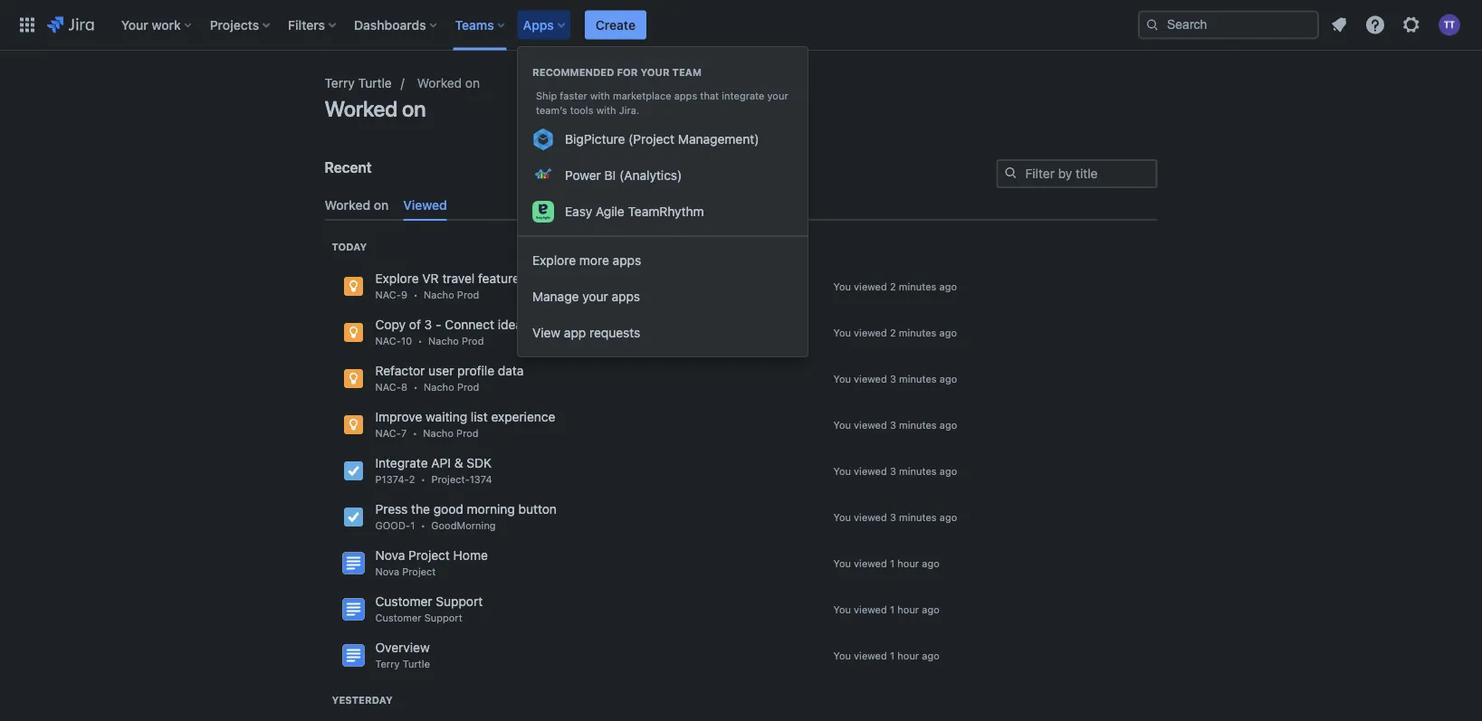 Task type: describe. For each thing, give the bounding box(es) containing it.
refactor
[[375, 363, 425, 378]]

bigpicture logo image
[[532, 129, 554, 150]]

nacho inside copy of 3 - connect ideas with delivery in jira software nac-10 • nacho prod
[[428, 335, 459, 347]]

explore vr travel features nac-9 • nacho prod
[[375, 271, 526, 300]]

customer support customer support
[[375, 594, 483, 624]]

1 for nova project home
[[890, 558, 895, 569]]

improve waiting list experience nac-7 • nacho prod
[[375, 409, 555, 439]]

tools
[[570, 105, 594, 116]]

teams
[[455, 17, 494, 32]]

1 for overview
[[890, 650, 895, 662]]

integrate api & sdk p1374-2 • project-1374
[[375, 455, 492, 485]]

1 vertical spatial worked
[[325, 96, 398, 121]]

Search field
[[1138, 10, 1319, 39]]

manage
[[532, 289, 579, 304]]

&
[[454, 455, 463, 470]]

in
[[610, 317, 620, 332]]

you viewed 1 hour ago for customer support
[[833, 604, 940, 616]]

you for customer support
[[833, 604, 851, 616]]

filters button
[[283, 10, 343, 39]]

explore more apps
[[532, 253, 641, 268]]

2 vertical spatial worked
[[325, 198, 370, 213]]

team
[[672, 67, 702, 78]]

easy agile teamrhythm
[[565, 204, 704, 219]]

bigpicture (project management) link
[[518, 121, 808, 158]]

apps for explore more apps
[[613, 253, 641, 268]]

management)
[[678, 132, 759, 147]]

press the good morning button good-1 • goodmorning
[[375, 502, 557, 531]]

that
[[700, 90, 719, 102]]

viewed for nova project home
[[854, 558, 887, 569]]

view
[[532, 326, 561, 340]]

appswitcher icon image
[[16, 14, 38, 36]]

home
[[453, 548, 488, 563]]

ago for press the good morning button
[[940, 511, 957, 523]]

primary element
[[11, 0, 1138, 50]]

prod for profile
[[457, 381, 479, 393]]

experience
[[491, 409, 555, 424]]

0 vertical spatial with
[[590, 90, 610, 102]]

you viewed 3 minutes ago for integrate api & sdk
[[833, 465, 957, 477]]

1 vertical spatial with
[[596, 105, 616, 116]]

improve
[[375, 409, 422, 424]]

0 vertical spatial your
[[641, 67, 670, 78]]

minutes for press the good morning button
[[899, 511, 937, 523]]

• inside copy of 3 - connect ideas with delivery in jira software nac-10 • nacho prod
[[418, 335, 423, 347]]

requests
[[590, 326, 640, 340]]

2 for explore vr travel features
[[890, 281, 896, 292]]

ship faster with marketplace apps that integrate your team's tools with jira.
[[536, 90, 788, 116]]

ideas
[[498, 317, 529, 332]]

ago for copy of 3 - connect ideas with delivery in jira software
[[939, 327, 957, 339]]

team's
[[536, 105, 567, 116]]

ago for overview
[[922, 650, 940, 662]]

1 for customer support
[[890, 604, 895, 616]]

your
[[121, 17, 148, 32]]

nacho for user
[[424, 381, 454, 393]]

1 vertical spatial support
[[424, 612, 462, 624]]

1 nova from the top
[[375, 548, 405, 563]]

2 customer from the top
[[375, 612, 421, 624]]

hour for nova project home
[[898, 558, 919, 569]]

yesterday
[[332, 695, 393, 707]]

• for integrate
[[421, 473, 426, 485]]

nacho for waiting
[[423, 427, 454, 439]]

2 inside integrate api & sdk p1374-2 • project-1374
[[409, 473, 415, 485]]

viewed for improve waiting list experience
[[854, 419, 887, 431]]

your inside ship faster with marketplace apps that integrate your team's tools with jira.
[[767, 90, 788, 102]]

prod inside copy of 3 - connect ideas with delivery in jira software nac-10 • nacho prod
[[462, 335, 484, 347]]

banner containing your work
[[0, 0, 1482, 51]]

tab list containing worked on
[[317, 191, 1165, 221]]

filters
[[288, 17, 325, 32]]

for
[[617, 67, 638, 78]]

user
[[428, 363, 454, 378]]

marketplace
[[613, 90, 671, 102]]

confluence image for overview
[[343, 645, 364, 667]]

• inside press the good morning button good-1 • goodmorning
[[421, 520, 426, 531]]

profile
[[457, 363, 495, 378]]

software
[[648, 317, 700, 332]]

terry turtle
[[325, 76, 392, 91]]

you viewed 3 minutes ago for refactor user profile data
[[833, 373, 957, 385]]

recent
[[325, 159, 372, 176]]

good-
[[375, 520, 410, 531]]

of
[[409, 317, 421, 332]]

1 customer from the top
[[375, 594, 432, 609]]

waiting
[[426, 409, 467, 424]]

faster
[[560, 90, 587, 102]]

explore more apps link
[[518, 243, 808, 279]]

ago for improve waiting list experience
[[940, 419, 957, 431]]

api
[[431, 455, 451, 470]]

morning
[[467, 502, 515, 516]]

turtle inside 'overview terry turtle'
[[403, 658, 430, 670]]

jira image for explore
[[343, 276, 364, 297]]

viewed for explore vr travel features
[[854, 281, 887, 292]]

apps inside ship faster with marketplace apps that integrate your team's tools with jira.
[[674, 90, 697, 102]]

1 vertical spatial project
[[402, 566, 436, 578]]

prod for travel
[[457, 289, 479, 300]]

nac- for refactor
[[375, 381, 401, 393]]

teams button
[[450, 10, 512, 39]]

easy agile teamrhythm link
[[518, 194, 808, 230]]

features
[[478, 271, 526, 286]]

power bi (analytics)
[[565, 168, 682, 183]]

integrate
[[375, 455, 428, 470]]

create
[[596, 17, 636, 32]]

refactor user profile data nac-8 • nacho prod
[[375, 363, 524, 393]]

notifications image
[[1328, 14, 1350, 36]]

vr
[[422, 271, 439, 286]]

view app requests link
[[518, 315, 808, 351]]

• for improve
[[413, 427, 417, 439]]

you for improve waiting list experience
[[833, 419, 851, 431]]

manage your apps
[[532, 289, 640, 304]]

jira image for refactor
[[343, 368, 364, 390]]

-
[[436, 317, 441, 332]]

good
[[433, 502, 463, 516]]

prod for list
[[456, 427, 479, 439]]

projects
[[210, 17, 259, 32]]

viewed for customer support
[[854, 604, 887, 616]]

explore for explore more apps
[[532, 253, 576, 268]]

minutes for integrate api & sdk
[[899, 465, 937, 477]]

ago for refactor user profile data
[[940, 373, 957, 385]]

recommended
[[532, 67, 614, 78]]

copy
[[375, 317, 406, 332]]

recommended for your team
[[532, 67, 702, 78]]

2 for copy of 3 - connect ideas with delivery in jira software
[[890, 327, 896, 339]]

app
[[564, 326, 586, 340]]

jira image for press
[[343, 506, 364, 528]]

nac- for improve
[[375, 427, 401, 439]]

jira image for copy
[[343, 322, 364, 344]]



Task type: locate. For each thing, give the bounding box(es) containing it.
explore for explore vr travel features nac-9 • nacho prod
[[375, 271, 419, 286]]

3 nac- from the top
[[375, 381, 401, 393]]

worked on down teams
[[417, 76, 480, 91]]

9 viewed from the top
[[854, 650, 887, 662]]

2 vertical spatial worked on
[[325, 198, 389, 213]]

0 vertical spatial project
[[408, 548, 450, 563]]

explore inside explore vr travel features nac-9 • nacho prod
[[375, 271, 419, 286]]

support down the home
[[436, 594, 483, 609]]

data
[[498, 363, 524, 378]]

minutes
[[899, 281, 937, 292], [899, 327, 937, 339], [899, 373, 937, 385], [899, 419, 937, 431], [899, 465, 937, 477], [899, 511, 937, 523]]

apps up jira
[[612, 289, 640, 304]]

group
[[518, 47, 808, 235]]

goodmorning
[[431, 520, 496, 531]]

explore
[[532, 253, 576, 268], [375, 271, 419, 286]]

worked down 'terry turtle' link
[[325, 96, 398, 121]]

Filter by title field
[[998, 161, 1156, 187]]

easy
[[565, 204, 592, 219]]

you for integrate api & sdk
[[833, 465, 851, 477]]

0 vertical spatial support
[[436, 594, 483, 609]]

4 you viewed 3 minutes ago from the top
[[833, 511, 957, 523]]

confluence image
[[343, 553, 364, 574], [343, 645, 364, 667]]

terry turtle link
[[325, 72, 392, 94]]

0 vertical spatial explore
[[532, 253, 576, 268]]

1 viewed from the top
[[854, 281, 887, 292]]

nacho down -
[[428, 335, 459, 347]]

nacho for vr
[[424, 289, 454, 300]]

viewed
[[854, 281, 887, 292], [854, 327, 887, 339], [854, 373, 887, 385], [854, 419, 887, 431], [854, 465, 887, 477], [854, 511, 887, 523], [854, 558, 887, 569], [854, 604, 887, 616], [854, 650, 887, 662]]

nacho down user
[[424, 381, 454, 393]]

nac- down refactor
[[375, 381, 401, 393]]

prod down the list
[[456, 427, 479, 439]]

1 vertical spatial 2
[[890, 327, 896, 339]]

minutes for explore vr travel features
[[899, 281, 937, 292]]

0 horizontal spatial your
[[582, 289, 608, 304]]

jira image left 'improve' at the bottom left of the page
[[343, 414, 364, 436]]

hour for customer support
[[898, 604, 919, 616]]

agile
[[596, 204, 625, 219]]

2 vertical spatial your
[[582, 289, 608, 304]]

• inside improve waiting list experience nac-7 • nacho prod
[[413, 427, 417, 439]]

1 you viewed 3 minutes ago from the top
[[833, 373, 957, 385]]

terry inside 'overview terry turtle'
[[375, 658, 400, 670]]

more
[[579, 253, 609, 268]]

7 viewed from the top
[[854, 558, 887, 569]]

confluence image up confluence image
[[343, 553, 364, 574]]

you for overview
[[833, 650, 851, 662]]

with left jira.
[[596, 105, 616, 116]]

power
[[565, 168, 601, 183]]

nac-
[[375, 289, 401, 300], [375, 335, 401, 347], [375, 381, 401, 393], [375, 427, 401, 439]]

you viewed 1 hour ago for overview
[[833, 650, 940, 662]]

you viewed 3 minutes ago for press the good morning button
[[833, 511, 957, 523]]

your work button
[[116, 10, 199, 39]]

apps
[[523, 17, 554, 32]]

prod down connect
[[462, 335, 484, 347]]

ago for nova project home
[[922, 558, 940, 569]]

with inside copy of 3 - connect ideas with delivery in jira software nac-10 • nacho prod
[[532, 317, 557, 332]]

1 horizontal spatial your
[[641, 67, 670, 78]]

press
[[375, 502, 408, 516]]

jira image left "press"
[[343, 506, 364, 528]]

confluence image
[[343, 599, 364, 621]]

apps down team
[[674, 90, 697, 102]]

2 vertical spatial apps
[[612, 289, 640, 304]]

jira image
[[343, 276, 364, 297], [343, 506, 364, 528]]

nova project home nova project
[[375, 548, 488, 578]]

search image
[[1004, 166, 1018, 180]]

2 viewed from the top
[[854, 327, 887, 339]]

nacho down the waiting
[[423, 427, 454, 439]]

on
[[465, 76, 480, 91], [402, 96, 426, 121], [374, 198, 389, 213]]

10
[[401, 335, 412, 347]]

1 you from the top
[[833, 281, 851, 292]]

project up the 'customer support customer support'
[[402, 566, 436, 578]]

3 for improve waiting list experience
[[890, 419, 896, 431]]

0 vertical spatial customer
[[375, 594, 432, 609]]

with up tools
[[590, 90, 610, 102]]

apps
[[674, 90, 697, 102], [613, 253, 641, 268], [612, 289, 640, 304]]

0 horizontal spatial explore
[[375, 271, 419, 286]]

nac- inside copy of 3 - connect ideas with delivery in jira software nac-10 • nacho prod
[[375, 335, 401, 347]]

minutes for refactor user profile data
[[899, 373, 937, 385]]

• inside integrate api & sdk p1374-2 • project-1374
[[421, 473, 426, 485]]

jira image
[[343, 322, 364, 344], [343, 368, 364, 390], [343, 414, 364, 436], [343, 460, 364, 482]]

bigpicture (project management)
[[565, 132, 759, 147]]

create button
[[585, 10, 646, 39]]

2 jira image from the top
[[343, 368, 364, 390]]

project
[[408, 548, 450, 563], [402, 566, 436, 578]]

1 vertical spatial hour
[[898, 604, 919, 616]]

•
[[413, 289, 418, 300], [418, 335, 423, 347], [413, 381, 418, 393], [413, 427, 417, 439], [421, 473, 426, 485], [421, 520, 426, 531]]

on inside tab list
[[374, 198, 389, 213]]

1 horizontal spatial explore
[[532, 253, 576, 268]]

nac- inside explore vr travel features nac-9 • nacho prod
[[375, 289, 401, 300]]

2 nac- from the top
[[375, 335, 401, 347]]

4 you from the top
[[833, 419, 851, 431]]

2 jira image from the top
[[343, 506, 364, 528]]

6 viewed from the top
[[854, 511, 887, 523]]

3 viewed from the top
[[854, 373, 887, 385]]

4 viewed from the top
[[854, 419, 887, 431]]

easyagile logo image
[[532, 201, 554, 223]]

button
[[518, 502, 557, 516]]

1 hour from the top
[[898, 558, 919, 569]]

• for explore
[[413, 289, 418, 300]]

2 horizontal spatial your
[[767, 90, 788, 102]]

2 vertical spatial you viewed 1 hour ago
[[833, 650, 940, 662]]

terry
[[325, 76, 355, 91], [375, 658, 400, 670]]

1 vertical spatial confluence image
[[343, 645, 364, 667]]

2 vertical spatial 2
[[409, 473, 415, 485]]

manage your apps link
[[518, 279, 808, 315]]

1 vertical spatial explore
[[375, 271, 419, 286]]

1 horizontal spatial on
[[402, 96, 426, 121]]

viewed for copy of 3 - connect ideas with delivery in jira software
[[854, 327, 887, 339]]

worked down recent
[[325, 198, 370, 213]]

explore up 9
[[375, 271, 419, 286]]

apps button
[[518, 10, 572, 39]]

1 vertical spatial on
[[402, 96, 426, 121]]

6 you from the top
[[833, 511, 851, 523]]

nacho
[[424, 289, 454, 300], [428, 335, 459, 347], [424, 381, 454, 393], [423, 427, 454, 439]]

3 inside copy of 3 - connect ideas with delivery in jira software nac-10 • nacho prod
[[424, 317, 432, 332]]

hour for overview
[[898, 650, 919, 662]]

integrate
[[722, 90, 765, 102]]

3 you viewed 3 minutes ago from the top
[[833, 465, 957, 477]]

1 nac- from the top
[[375, 289, 401, 300]]

3 you viewed 1 hour ago from the top
[[833, 650, 940, 662]]

project left the home
[[408, 548, 450, 563]]

• inside explore vr travel features nac-9 • nacho prod
[[413, 289, 418, 300]]

bigpicture
[[565, 132, 625, 147]]

0 vertical spatial turtle
[[358, 76, 392, 91]]

5 you from the top
[[833, 465, 851, 477]]

jira image for integrate
[[343, 460, 364, 482]]

with down manage
[[532, 317, 557, 332]]

nac- up copy
[[375, 289, 401, 300]]

bi
[[605, 168, 616, 183]]

project-
[[431, 473, 470, 485]]

2 vertical spatial hour
[[898, 650, 919, 662]]

0 vertical spatial worked on
[[417, 76, 480, 91]]

prod inside refactor user profile data nac-8 • nacho prod
[[457, 381, 479, 393]]

nac- for explore
[[375, 289, 401, 300]]

copy of 3 - connect ideas with delivery in jira software nac-10 • nacho prod
[[375, 317, 700, 347]]

jira image for improve
[[343, 414, 364, 436]]

on down teams
[[465, 76, 480, 91]]

apps for manage your apps
[[612, 289, 640, 304]]

worked down teams
[[417, 76, 462, 91]]

0 vertical spatial nova
[[375, 548, 405, 563]]

ago for customer support
[[922, 604, 940, 616]]

jira
[[623, 317, 644, 332]]

dashboards
[[354, 17, 426, 32]]

1 you viewed 2 minutes ago from the top
[[833, 281, 957, 292]]

projects button
[[204, 10, 277, 39]]

jira image left p1374-
[[343, 460, 364, 482]]

1 inside press the good morning button good-1 • goodmorning
[[410, 520, 415, 531]]

3 jira image from the top
[[343, 414, 364, 436]]

settings image
[[1401, 14, 1422, 36]]

tab list
[[317, 191, 1165, 221]]

1 vertical spatial nova
[[375, 566, 399, 578]]

2 you viewed 3 minutes ago from the top
[[833, 419, 957, 431]]

delivery
[[560, 317, 606, 332]]

2 hour from the top
[[898, 604, 919, 616]]

3
[[424, 317, 432, 332], [890, 373, 896, 385], [890, 419, 896, 431], [890, 465, 896, 477], [890, 511, 896, 523]]

1 jira image from the top
[[343, 276, 364, 297]]

0 horizontal spatial on
[[374, 198, 389, 213]]

1 vertical spatial terry
[[375, 658, 400, 670]]

nacho inside refactor user profile data nac-8 • nacho prod
[[424, 381, 454, 393]]

9
[[401, 289, 408, 300]]

powerbi logo image
[[532, 165, 554, 187]]

4 nac- from the top
[[375, 427, 401, 439]]

1 vertical spatial your
[[767, 90, 788, 102]]

worked on down recent
[[325, 198, 389, 213]]

0 vertical spatial you viewed 1 hour ago
[[833, 558, 940, 569]]

nova
[[375, 548, 405, 563], [375, 566, 399, 578]]

you viewed 2 minutes ago for explore vr travel features
[[833, 281, 957, 292]]

minutes for copy of 3 - connect ideas with delivery in jira software
[[899, 327, 937, 339]]

you
[[833, 281, 851, 292], [833, 327, 851, 339], [833, 373, 851, 385], [833, 419, 851, 431], [833, 465, 851, 477], [833, 511, 851, 523], [833, 558, 851, 569], [833, 604, 851, 616], [833, 650, 851, 662]]

4 jira image from the top
[[343, 460, 364, 482]]

2
[[890, 281, 896, 292], [890, 327, 896, 339], [409, 473, 415, 485]]

9 you from the top
[[833, 650, 851, 662]]

you viewed 3 minutes ago for improve waiting list experience
[[833, 419, 957, 431]]

ship
[[536, 90, 557, 102]]

viewed for integrate api & sdk
[[854, 465, 887, 477]]

search image
[[1145, 18, 1160, 32]]

nacho inside explore vr travel features nac-9 • nacho prod
[[424, 289, 454, 300]]

list
[[471, 409, 488, 424]]

your right integrate
[[767, 90, 788, 102]]

travel
[[442, 271, 475, 286]]

sdk
[[467, 455, 492, 470]]

prod down profile at the bottom of page
[[457, 381, 479, 393]]

0 vertical spatial jira image
[[343, 276, 364, 297]]

1 vertical spatial jira image
[[343, 506, 364, 528]]

you for refactor user profile data
[[833, 373, 851, 385]]

nacho down vr
[[424, 289, 454, 300]]

0 vertical spatial 2
[[890, 281, 896, 292]]

ago
[[939, 281, 957, 292], [939, 327, 957, 339], [940, 373, 957, 385], [940, 419, 957, 431], [940, 465, 957, 477], [940, 511, 957, 523], [922, 558, 940, 569], [922, 604, 940, 616], [922, 650, 940, 662]]

confluence image for nova
[[343, 553, 364, 574]]

1 horizontal spatial terry
[[375, 658, 400, 670]]

3 hour from the top
[[898, 650, 919, 662]]

• inside refactor user profile data nac-8 • nacho prod
[[413, 381, 418, 393]]

support up overview
[[424, 612, 462, 624]]

nac- down 'improve' at the bottom left of the page
[[375, 427, 401, 439]]

prod inside improve waiting list experience nac-7 • nacho prod
[[456, 427, 479, 439]]

you for nova project home
[[833, 558, 851, 569]]

jira.
[[619, 105, 639, 116]]

your inside manage your apps link
[[582, 289, 608, 304]]

you for copy of 3 - connect ideas with delivery in jira software
[[833, 327, 851, 339]]

(analytics)
[[619, 168, 682, 183]]

viewed for refactor user profile data
[[854, 373, 887, 385]]

jira image left copy
[[343, 322, 364, 344]]

1 vertical spatial worked on
[[325, 96, 426, 121]]

0 vertical spatial worked
[[417, 76, 462, 91]]

0 vertical spatial you viewed 2 minutes ago
[[833, 281, 957, 292]]

0 vertical spatial hour
[[898, 558, 919, 569]]

1 vertical spatial customer
[[375, 612, 421, 624]]

1 vertical spatial you viewed 2 minutes ago
[[833, 327, 957, 339]]

terry down filters popup button
[[325, 76, 355, 91]]

today
[[332, 241, 367, 253]]

2 you viewed 2 minutes ago from the top
[[833, 327, 957, 339]]

2 you viewed 1 hour ago from the top
[[833, 604, 940, 616]]

0 vertical spatial apps
[[674, 90, 697, 102]]

1374
[[470, 473, 492, 485]]

0 horizontal spatial terry
[[325, 76, 355, 91]]

7 you from the top
[[833, 558, 851, 569]]

2 nova from the top
[[375, 566, 399, 578]]

8 viewed from the top
[[854, 604, 887, 616]]

nac- inside refactor user profile data nac-8 • nacho prod
[[375, 381, 401, 393]]

1 you viewed 1 hour ago from the top
[[833, 558, 940, 569]]

your
[[641, 67, 670, 78], [767, 90, 788, 102], [582, 289, 608, 304]]

1 confluence image from the top
[[343, 553, 364, 574]]

prod inside explore vr travel features nac-9 • nacho prod
[[457, 289, 479, 300]]

1 vertical spatial turtle
[[403, 658, 430, 670]]

connect
[[445, 317, 494, 332]]

• down integrate on the left of the page
[[421, 473, 426, 485]]

apps right more
[[613, 253, 641, 268]]

your work
[[121, 17, 181, 32]]

terry down overview
[[375, 658, 400, 670]]

7
[[401, 427, 407, 439]]

jira image
[[47, 14, 94, 36], [47, 14, 94, 36]]

2 confluence image from the top
[[343, 645, 364, 667]]

0 vertical spatial terry
[[325, 76, 355, 91]]

your up marketplace
[[641, 67, 670, 78]]

1 jira image from the top
[[343, 322, 364, 344]]

worked on down 'terry turtle' link
[[325, 96, 426, 121]]

3 for press the good morning button
[[890, 511, 896, 523]]

8 you from the top
[[833, 604, 851, 616]]

overview terry turtle
[[375, 640, 430, 670]]

your profile and settings image
[[1439, 14, 1461, 36]]

ago for integrate api & sdk
[[940, 465, 957, 477]]

0 horizontal spatial turtle
[[358, 76, 392, 91]]

0 vertical spatial confluence image
[[343, 553, 364, 574]]

1 vertical spatial you viewed 1 hour ago
[[833, 604, 940, 616]]

2 vertical spatial with
[[532, 317, 557, 332]]

1
[[410, 520, 415, 531], [890, 558, 895, 569], [890, 604, 895, 616], [890, 650, 895, 662]]

3 you from the top
[[833, 373, 851, 385]]

viewed for overview
[[854, 650, 887, 662]]

nac- inside improve waiting list experience nac-7 • nacho prod
[[375, 427, 401, 439]]

you viewed 1 hour ago for nova project home
[[833, 558, 940, 569]]

help image
[[1365, 14, 1386, 36]]

(project
[[629, 132, 675, 147]]

3 for refactor user profile data
[[890, 373, 896, 385]]

ago for explore vr travel features
[[939, 281, 957, 292]]

confluence image up "yesterday"
[[343, 645, 364, 667]]

your up delivery
[[582, 289, 608, 304]]

you viewed 2 minutes ago for copy of 3 - connect ideas with delivery in jira software
[[833, 327, 957, 339]]

you for press the good morning button
[[833, 511, 851, 523]]

• right 9
[[413, 289, 418, 300]]

jira image down 'today'
[[343, 276, 364, 297]]

on left viewed
[[374, 198, 389, 213]]

work
[[152, 17, 181, 32]]

• for refactor
[[413, 381, 418, 393]]

• right 8
[[413, 381, 418, 393]]

turtle down dashboards
[[358, 76, 392, 91]]

2 horizontal spatial on
[[465, 76, 480, 91]]

nacho inside improve waiting list experience nac-7 • nacho prod
[[423, 427, 454, 439]]

viewed for press the good morning button
[[854, 511, 887, 523]]

group containing bigpicture (project management)
[[518, 47, 808, 235]]

2 vertical spatial on
[[374, 198, 389, 213]]

banner
[[0, 0, 1482, 51]]

1 vertical spatial apps
[[613, 253, 641, 268]]

prod down travel
[[457, 289, 479, 300]]

teamrhythm
[[628, 204, 704, 219]]

p1374-
[[375, 473, 409, 485]]

8
[[401, 381, 408, 393]]

turtle down overview
[[403, 658, 430, 670]]

you for explore vr travel features
[[833, 281, 851, 292]]

overview
[[375, 640, 430, 655]]

2 you from the top
[[833, 327, 851, 339]]

explore up manage
[[532, 253, 576, 268]]

0 vertical spatial on
[[465, 76, 480, 91]]

prod
[[457, 289, 479, 300], [462, 335, 484, 347], [457, 381, 479, 393], [456, 427, 479, 439]]

• right 10
[[418, 335, 423, 347]]

nac- down copy
[[375, 335, 401, 347]]

minutes for improve waiting list experience
[[899, 419, 937, 431]]

5 viewed from the top
[[854, 465, 887, 477]]

on down dashboards popup button
[[402, 96, 426, 121]]

• right 7
[[413, 427, 417, 439]]

jira image left refactor
[[343, 368, 364, 390]]

1 horizontal spatial turtle
[[403, 658, 430, 670]]

the
[[411, 502, 430, 516]]

worked
[[417, 76, 462, 91], [325, 96, 398, 121], [325, 198, 370, 213]]

• down the
[[421, 520, 426, 531]]

3 for integrate api & sdk
[[890, 465, 896, 477]]

power bi (analytics) link
[[518, 158, 808, 194]]



Task type: vqa. For each thing, say whether or not it's contained in the screenshot.
Issues
no



